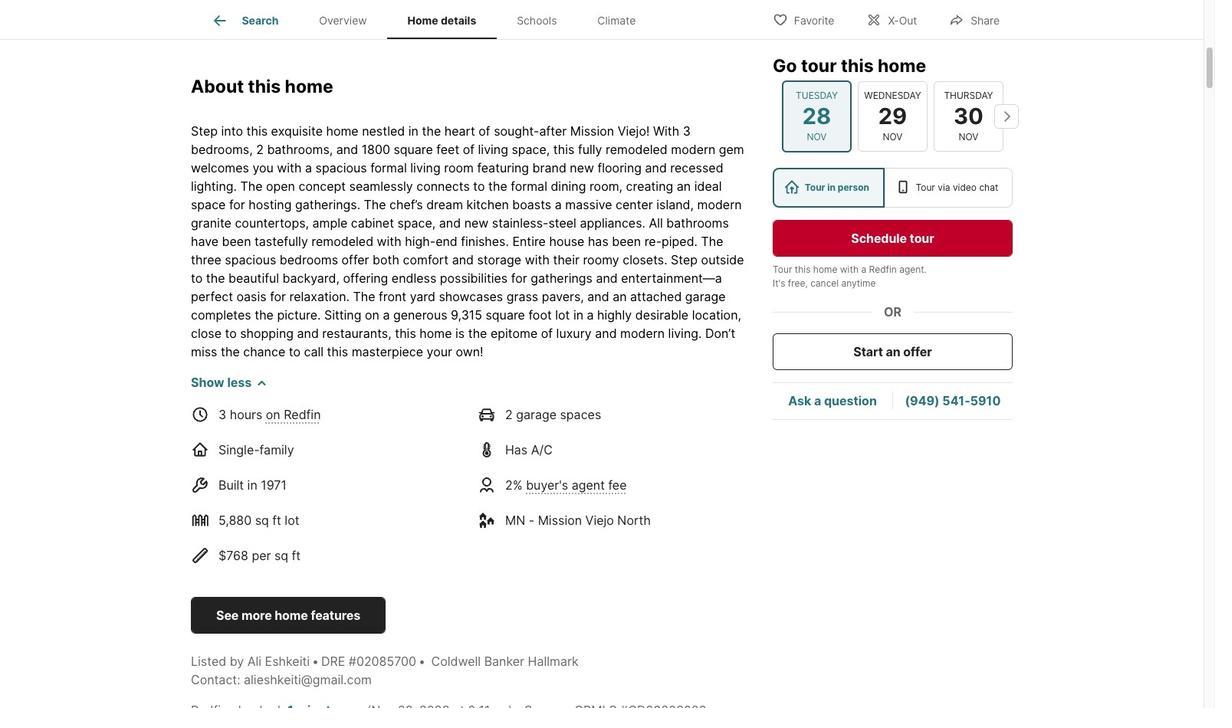 Task type: vqa. For each thing, say whether or not it's contained in the screenshot.
Oct inside Friday 27 Oct
no



Task type: describe. For each thing, give the bounding box(es) containing it.
go tour this home
[[773, 55, 927, 77]]

thursday
[[944, 90, 994, 101]]

about
[[191, 76, 244, 97]]

wednesday
[[865, 90, 922, 101]]

this up wednesday
[[841, 55, 874, 77]]

in right built
[[247, 478, 258, 493]]

desirable
[[636, 308, 689, 323]]

has
[[505, 443, 528, 458]]

buyer's agent fee link
[[526, 478, 627, 493]]

nov for 30
[[959, 131, 979, 143]]

home
[[408, 14, 438, 27]]

the up outside
[[701, 234, 724, 249]]

both
[[373, 253, 400, 268]]

ask a question
[[789, 394, 877, 409]]

mission inside step into this exquisite home nestled in the heart of sought-after mission viejo! with 3 bedrooms, 2 bathrooms, and 1800 square feet of living space, this fully remodeled modern gem welcomes you with a spacious formal living room featuring brand new flooring and recessed lighting. the open concept seamlessly connects to the formal dining room, creating an ideal space for hosting gatherings. the chef's dream kitchen boasts a massive center island, modern granite countertops, ample cabinet space, and new stainless-steel appliances. all bathrooms have been tastefully remodeled with high-end finishes. entire house has been re-piped. the three spacious bedrooms offer both comfort and storage with their roomy closets. step outside to the beautiful backyard, offering endless possibilities for gatherings and entertainment—a perfect oasis for relaxation. the front yard showcases grass pavers, and an attached garage completes the picture. sitting on a generous 9,315 square foot lot in a highly desirable location, close to shopping and restaurants, this home is the epitome of luxury and modern living. don't miss the chance to call this masterpiece your own!
[[570, 124, 614, 139]]

pavers,
[[542, 289, 584, 305]]

start an offer button
[[773, 334, 1013, 370]]

5,880 sq ft lot
[[219, 513, 299, 529]]

lot inside step into this exquisite home nestled in the heart of sought-after mission viejo! with 3 bedrooms, 2 bathrooms, and 1800 square feet of living space, this fully remodeled modern gem welcomes you with a spacious formal living room featuring brand new flooring and recessed lighting. the open concept seamlessly connects to the formal dining room, creating an ideal space for hosting gatherings. the chef's dream kitchen boasts a massive center island, modern granite countertops, ample cabinet space, and new stainless-steel appliances. all bathrooms have been tastefully remodeled with high-end finishes. entire house has been re-piped. the three spacious bedrooms offer both comfort and storage with their roomy closets. step outside to the beautiful backyard, offering endless possibilities for gatherings and entertainment—a perfect oasis for relaxation. the front yard showcases grass pavers, and an attached garage completes the picture. sitting on a generous 9,315 square foot lot in a highly desirable location, close to shopping and restaurants, this home is the epitome of luxury and modern living. don't miss the chance to call this masterpiece your own!
[[555, 308, 570, 323]]

and up call
[[297, 326, 319, 341]]

2 vertical spatial modern
[[620, 326, 665, 341]]

0 horizontal spatial formal
[[371, 160, 407, 176]]

3 hours on redfin
[[219, 407, 321, 423]]

re-
[[645, 234, 662, 249]]

541-
[[943, 394, 971, 409]]

into
[[221, 124, 243, 139]]

2 garage spaces
[[505, 407, 601, 423]]

a down the front
[[383, 308, 390, 323]]

with down entire
[[525, 253, 550, 268]]

2 • from the left
[[419, 654, 426, 670]]

tour this home with a redfin agent. it's free, cancel anytime
[[773, 264, 927, 289]]

(949) 541-5910
[[905, 394, 1001, 409]]

1 vertical spatial ft
[[292, 549, 301, 564]]

to down completes
[[225, 326, 237, 341]]

hallmark
[[528, 654, 579, 670]]

brand
[[533, 160, 567, 176]]

center
[[616, 197, 653, 213]]

to up the kitchen
[[473, 179, 485, 194]]

yard
[[410, 289, 436, 305]]

single-family
[[219, 443, 294, 458]]

this down 'after'
[[554, 142, 575, 157]]

and up end
[[439, 216, 461, 231]]

1 horizontal spatial for
[[270, 289, 286, 305]]

2 inside step into this exquisite home nestled in the heart of sought-after mission viejo! with 3 bedrooms, 2 bathrooms, and 1800 square feet of living space, this fully remodeled modern gem welcomes you with a spacious formal living room featuring brand new flooring and recessed lighting. the open concept seamlessly connects to the formal dining room, creating an ideal space for hosting gatherings. the chef's dream kitchen boasts a massive center island, modern granite countertops, ample cabinet space, and new stainless-steel appliances. all bathrooms have been tastefully remodeled with high-end finishes. entire house has been re-piped. the three spacious bedrooms offer both comfort and storage with their roomy closets. step outside to the beautiful backyard, offering endless possibilities for gatherings and entertainment—a perfect oasis for relaxation. the front yard showcases grass pavers, and an attached garage completes the picture. sitting on a generous 9,315 square foot lot in a highly desirable location, close to shopping and restaurants, this home is the epitome of luxury and modern living. don't miss the chance to call this masterpiece your own!
[[256, 142, 264, 157]]

buyer's
[[526, 478, 568, 493]]

a left highly
[[587, 308, 594, 323]]

outside
[[701, 253, 744, 268]]

cancel
[[811, 278, 839, 289]]

show less
[[191, 375, 252, 391]]

schools tab
[[497, 2, 577, 39]]

tour in person option
[[773, 168, 885, 208]]

schedule
[[852, 231, 907, 246]]

offer inside button
[[904, 344, 932, 360]]

endless
[[392, 271, 437, 286]]

the down featuring
[[489, 179, 508, 194]]

an inside button
[[886, 344, 901, 360]]

0 horizontal spatial sq
[[255, 513, 269, 529]]

0 horizontal spatial garage
[[516, 407, 557, 423]]

and down highly
[[595, 326, 617, 341]]

list box containing tour in person
[[773, 168, 1013, 208]]

this right call
[[327, 345, 348, 360]]

gatherings
[[531, 271, 593, 286]]

exquisite
[[271, 124, 323, 139]]

the up the perfect
[[206, 271, 225, 286]]

nov for 29
[[883, 131, 903, 143]]

home left nestled
[[326, 124, 359, 139]]

on inside step into this exquisite home nestled in the heart of sought-after mission viejo! with 3 bedrooms, 2 bathrooms, and 1800 square feet of living space, this fully remodeled modern gem welcomes you with a spacious formal living room featuring brand new flooring and recessed lighting. the open concept seamlessly connects to the formal dining room, creating an ideal space for hosting gatherings. the chef's dream kitchen boasts a massive center island, modern granite countertops, ample cabinet space, and new stainless-steel appliances. all bathrooms have been tastefully remodeled with high-end finishes. entire house has been re-piped. the three spacious bedrooms offer both comfort and storage with their roomy closets. step outside to the beautiful backyard, offering endless possibilities for gatherings and entertainment—a perfect oasis for relaxation. the front yard showcases grass pavers, and an attached garage completes the picture. sitting on a generous 9,315 square foot lot in a highly desirable location, close to shopping and restaurants, this home is the epitome of luxury and modern living. don't miss the chance to call this masterpiece your own!
[[365, 308, 380, 323]]

or
[[884, 304, 902, 320]]

(949) 541-5910 link
[[905, 394, 1001, 409]]

home inside tour this home with a redfin agent. it's free, cancel anytime
[[814, 264, 838, 275]]

5,880
[[219, 513, 252, 529]]

don't
[[706, 326, 736, 341]]

this right into
[[247, 124, 268, 139]]

1 vertical spatial modern
[[697, 197, 742, 213]]

built
[[219, 478, 244, 493]]

piped.
[[662, 234, 698, 249]]

1 vertical spatial step
[[671, 253, 698, 268]]

this inside tour this home with a redfin agent. it's free, cancel anytime
[[795, 264, 811, 275]]

1 vertical spatial space,
[[398, 216, 436, 231]]

fully
[[578, 142, 602, 157]]

tour for go
[[801, 55, 837, 77]]

a up steel
[[555, 197, 562, 213]]

a right the ask
[[814, 394, 822, 409]]

2%
[[505, 478, 523, 493]]

your
[[427, 345, 452, 360]]

creating
[[626, 179, 674, 194]]

to down three
[[191, 271, 203, 286]]

overview
[[319, 14, 367, 27]]

finishes.
[[461, 234, 509, 249]]

tuesday 28 nov
[[796, 90, 838, 143]]

02085700
[[357, 654, 417, 670]]

1 vertical spatial 2
[[505, 407, 513, 423]]

room,
[[590, 179, 623, 194]]

0 horizontal spatial new
[[464, 216, 489, 231]]

island,
[[657, 197, 694, 213]]

beautiful
[[229, 271, 279, 286]]

9,315
[[451, 308, 482, 323]]

sitting
[[324, 308, 362, 323]]

0 horizontal spatial lot
[[285, 513, 299, 529]]

garage inside step into this exquisite home nestled in the heart of sought-after mission viejo! with 3 bedrooms, 2 bathrooms, and 1800 square feet of living space, this fully remodeled modern gem welcomes you with a spacious formal living room featuring brand new flooring and recessed lighting. the open concept seamlessly connects to the formal dining room, creating an ideal space for hosting gatherings. the chef's dream kitchen boasts a massive center island, modern granite countertops, ample cabinet space, and new stainless-steel appliances. all bathrooms have been tastefully remodeled with high-end finishes. entire house has been re-piped. the three spacious bedrooms offer both comfort and storage with their roomy closets. step outside to the beautiful backyard, offering endless possibilities for gatherings and entertainment—a perfect oasis for relaxation. the front yard showcases grass pavers, and an attached garage completes the picture. sitting on a generous 9,315 square foot lot in a highly desirable location, close to shopping and restaurants, this home is the epitome of luxury and modern living. don't miss the chance to call this masterpiece your own!
[[686, 289, 726, 305]]

listed
[[191, 654, 226, 670]]

a inside tour this home with a redfin agent. it's free, cancel anytime
[[862, 264, 867, 275]]

built in 1971
[[219, 478, 287, 493]]

$768
[[219, 549, 248, 564]]

in up luxury
[[574, 308, 584, 323]]

seamlessly
[[349, 179, 413, 194]]

with up open
[[277, 160, 302, 176]]

call
[[304, 345, 324, 360]]

welcomes
[[191, 160, 249, 176]]

picture.
[[277, 308, 321, 323]]

closets.
[[623, 253, 668, 268]]

offer inside step into this exquisite home nestled in the heart of sought-after mission viejo! with 3 bedrooms, 2 bathrooms, and 1800 square feet of living space, this fully remodeled modern gem welcomes you with a spacious formal living room featuring brand new flooring and recessed lighting. the open concept seamlessly connects to the formal dining room, creating an ideal space for hosting gatherings. the chef's dream kitchen boasts a massive center island, modern granite countertops, ample cabinet space, and new stainless-steel appliances. all bathrooms have been tastefully remodeled with high-end finishes. entire house has been re-piped. the three spacious bedrooms offer both comfort and storage with their roomy closets. step outside to the beautiful backyard, offering endless possibilities for gatherings and entertainment—a perfect oasis for relaxation. the front yard showcases grass pavers, and an attached garage completes the picture. sitting on a generous 9,315 square foot lot in a highly desirable location, close to shopping and restaurants, this home is the epitome of luxury and modern living. don't miss the chance to call this masterpiece your own!
[[342, 253, 369, 268]]

1 vertical spatial redfin
[[284, 407, 321, 423]]

bedrooms,
[[191, 142, 253, 157]]

dining
[[551, 179, 586, 194]]

viejo!
[[618, 124, 650, 139]]

front
[[379, 289, 407, 305]]

x-
[[888, 13, 899, 26]]

2 been from the left
[[612, 234, 641, 249]]

start an offer
[[854, 344, 932, 360]]

the down offering
[[353, 289, 375, 305]]

see
[[216, 608, 239, 624]]

1 horizontal spatial space,
[[512, 142, 550, 157]]

0 horizontal spatial on
[[266, 407, 280, 423]]

chef's
[[390, 197, 423, 213]]

2 vertical spatial of
[[541, 326, 553, 341]]

dream
[[427, 197, 463, 213]]

spaces
[[560, 407, 601, 423]]

home up wednesday
[[878, 55, 927, 77]]

family
[[260, 443, 294, 458]]

x-out
[[888, 13, 917, 26]]

relaxation.
[[290, 289, 350, 305]]

show less button
[[191, 374, 267, 392]]

and left the "1800"
[[337, 142, 358, 157]]

close
[[191, 326, 222, 341]]

eshkeiti
[[265, 654, 310, 670]]

question
[[824, 394, 877, 409]]

agent
[[572, 478, 605, 493]]

tour for schedule
[[910, 231, 935, 246]]

perfect
[[191, 289, 233, 305]]

steel
[[549, 216, 577, 231]]

masterpiece
[[352, 345, 423, 360]]



Task type: locate. For each thing, give the bounding box(es) containing it.
1 horizontal spatial tour
[[910, 231, 935, 246]]

garage up a/c
[[516, 407, 557, 423]]

comfort
[[403, 253, 449, 268]]

tuesday
[[796, 90, 838, 101]]

for right oasis
[[270, 289, 286, 305]]

spacious up beautiful
[[225, 253, 276, 268]]

the right is
[[468, 326, 487, 341]]

0 horizontal spatial of
[[463, 142, 475, 157]]

schedule tour button
[[773, 220, 1013, 257]]

the up feet
[[422, 124, 441, 139]]

0 vertical spatial ft
[[272, 513, 281, 529]]

0 vertical spatial an
[[677, 179, 691, 194]]

nov for 28
[[807, 131, 827, 143]]

featuring
[[477, 160, 529, 176]]

0 vertical spatial spacious
[[316, 160, 367, 176]]

remodeled down viejo! at the right
[[606, 142, 668, 157]]

and up creating
[[645, 160, 667, 176]]

schools
[[517, 14, 557, 27]]

0 vertical spatial 2
[[256, 142, 264, 157]]

1800
[[362, 142, 390, 157]]

tour in person
[[805, 182, 870, 193]]

location,
[[692, 308, 742, 323]]

tour for tour via video chat
[[916, 182, 936, 193]]

1 horizontal spatial redfin
[[869, 264, 897, 275]]

offering
[[343, 271, 388, 286]]

1 horizontal spatial on
[[365, 308, 380, 323]]

1 horizontal spatial •
[[419, 654, 426, 670]]

1 vertical spatial spacious
[[225, 253, 276, 268]]

2 vertical spatial an
[[886, 344, 901, 360]]

0 horizontal spatial offer
[[342, 253, 369, 268]]

home details tab
[[387, 2, 497, 39]]

more
[[242, 608, 272, 624]]

new down fully
[[570, 160, 594, 176]]

home inside button
[[275, 608, 308, 624]]

mn - mission viejo north
[[505, 513, 651, 529]]

0 horizontal spatial 2
[[256, 142, 264, 157]]

1 vertical spatial mission
[[538, 513, 582, 529]]

home up exquisite
[[285, 76, 333, 97]]

this up free,
[[795, 264, 811, 275]]

entire
[[513, 234, 546, 249]]

house
[[549, 234, 585, 249]]

showcases
[[439, 289, 503, 305]]

0 vertical spatial lot
[[555, 308, 570, 323]]

0 horizontal spatial step
[[191, 124, 218, 139]]

climate tab
[[577, 2, 656, 39]]

in inside option
[[828, 182, 836, 193]]

home up cancel
[[814, 264, 838, 275]]

mission up fully
[[570, 124, 614, 139]]

3 inside step into this exquisite home nestled in the heart of sought-after mission viejo! with 3 bedrooms, 2 bathrooms, and 1800 square feet of living space, this fully remodeled modern gem welcomes you with a spacious formal living room featuring brand new flooring and recessed lighting. the open concept seamlessly connects to the formal dining room, creating an ideal space for hosting gatherings. the chef's dream kitchen boasts a massive center island, modern granite countertops, ample cabinet space, and new stainless-steel appliances. all bathrooms have been tastefully remodeled with high-end finishes. entire house has been re-piped. the three spacious bedrooms offer both comfort and storage with their roomy closets. step outside to the beautiful backyard, offering endless possibilities for gatherings and entertainment—a perfect oasis for relaxation. the front yard showcases grass pavers, and an attached garage completes the picture. sitting on a generous 9,315 square foot lot in a highly desirable location, close to shopping and restaurants, this home is the epitome of luxury and modern living. don't miss the chance to call this masterpiece your own!
[[683, 124, 691, 139]]

redfin
[[869, 264, 897, 275], [284, 407, 321, 423]]

appliances.
[[580, 216, 646, 231]]

an up highly
[[613, 289, 627, 305]]

1 vertical spatial sq
[[275, 549, 288, 564]]

redfin inside tour this home with a redfin agent. it's free, cancel anytime
[[869, 264, 897, 275]]

list box
[[773, 168, 1013, 208]]

contact:
[[191, 673, 240, 688]]

1 vertical spatial for
[[511, 271, 527, 286]]

feet
[[437, 142, 460, 157]]

completes
[[191, 308, 251, 323]]

1 been from the left
[[222, 234, 251, 249]]

5910
[[971, 394, 1001, 409]]

with up anytime
[[840, 264, 859, 275]]

the right miss
[[221, 345, 240, 360]]

offer right start at the right of the page
[[904, 344, 932, 360]]

3
[[683, 124, 691, 139], [219, 407, 226, 423]]

1 vertical spatial of
[[463, 142, 475, 157]]

generous
[[393, 308, 448, 323]]

tour up agent.
[[910, 231, 935, 246]]

-
[[529, 513, 535, 529]]

for up the grass
[[511, 271, 527, 286]]

square left feet
[[394, 142, 433, 157]]

2 horizontal spatial for
[[511, 271, 527, 286]]

of right heart
[[479, 124, 491, 139]]

a down bathrooms,
[[305, 160, 312, 176]]

offer up offering
[[342, 253, 369, 268]]

hosting
[[249, 197, 292, 213]]

step into this exquisite home nestled in the heart of sought-after mission viejo! with 3 bedrooms, 2 bathrooms, and 1800 square feet of living space, this fully remodeled modern gem welcomes you with a spacious formal living room featuring brand new flooring and recessed lighting. the open concept seamlessly connects to the formal dining room, creating an ideal space for hosting gatherings. the chef's dream kitchen boasts a massive center island, modern granite countertops, ample cabinet space, and new stainless-steel appliances. all bathrooms have been tastefully remodeled with high-end finishes. entire house has been re-piped. the three spacious bedrooms offer both comfort and storage with their roomy closets. step outside to the beautiful backyard, offering endless possibilities for gatherings and entertainment—a perfect oasis for relaxation. the front yard showcases grass pavers, and an attached garage completes the picture. sitting on a generous 9,315 square foot lot in a highly desirable location, close to shopping and restaurants, this home is the epitome of luxury and modern living. don't miss the chance to call this masterpiece your own!
[[191, 124, 744, 360]]

0 vertical spatial redfin
[[869, 264, 897, 275]]

nov inside thursday 30 nov
[[959, 131, 979, 143]]

an right start at the right of the page
[[886, 344, 901, 360]]

tab list containing search
[[191, 0, 669, 39]]

about this home
[[191, 76, 333, 97]]

living up featuring
[[478, 142, 508, 157]]

on redfin link
[[266, 407, 321, 423]]

the up the cabinet
[[364, 197, 386, 213]]

1 horizontal spatial formal
[[511, 179, 548, 194]]

tour up 'tuesday'
[[801, 55, 837, 77]]

1 vertical spatial square
[[486, 308, 525, 323]]

living up connects
[[411, 160, 441, 176]]

spacious up concept
[[316, 160, 367, 176]]

0 vertical spatial of
[[479, 124, 491, 139]]

tab list
[[191, 0, 669, 39]]

0 vertical spatial on
[[365, 308, 380, 323]]

sq right per
[[275, 549, 288, 564]]

flooring
[[598, 160, 642, 176]]

the
[[240, 179, 263, 194], [364, 197, 386, 213], [701, 234, 724, 249], [353, 289, 375, 305]]

0 vertical spatial remodeled
[[606, 142, 668, 157]]

oasis
[[237, 289, 267, 305]]

grass
[[507, 289, 539, 305]]

nov down 28
[[807, 131, 827, 143]]

1 vertical spatial offer
[[904, 344, 932, 360]]

fee
[[609, 478, 627, 493]]

1 horizontal spatial 3
[[683, 124, 691, 139]]

new
[[570, 160, 594, 176], [464, 216, 489, 231]]

nov down 29
[[883, 131, 903, 143]]

next image
[[995, 104, 1019, 129]]

home
[[878, 55, 927, 77], [285, 76, 333, 97], [326, 124, 359, 139], [814, 264, 838, 275], [420, 326, 452, 341], [275, 608, 308, 624]]

lot down pavers,
[[555, 308, 570, 323]]

a up anytime
[[862, 264, 867, 275]]

0 horizontal spatial tour
[[773, 264, 793, 275]]

concept
[[299, 179, 346, 194]]

1 vertical spatial on
[[266, 407, 280, 423]]

1 horizontal spatial 2
[[505, 407, 513, 423]]

1 horizontal spatial of
[[479, 124, 491, 139]]

features
[[311, 608, 361, 624]]

1 vertical spatial living
[[411, 160, 441, 176]]

of down "foot"
[[541, 326, 553, 341]]

to left call
[[289, 345, 301, 360]]

mission right -
[[538, 513, 582, 529]]

square up epitome
[[486, 308, 525, 323]]

and up highly
[[588, 289, 609, 305]]

chat
[[980, 182, 999, 193]]

1 horizontal spatial living
[[478, 142, 508, 157]]

home details
[[408, 14, 476, 27]]

3 nov from the left
[[959, 131, 979, 143]]

sq right 5,880
[[255, 513, 269, 529]]

0 horizontal spatial ft
[[272, 513, 281, 529]]

you
[[253, 160, 274, 176]]

been down granite
[[222, 234, 251, 249]]

wednesday 29 nov
[[865, 90, 922, 143]]

and up possibilities
[[452, 253, 474, 268]]

tour for tour in person
[[805, 182, 826, 193]]

• left dre on the bottom of page
[[312, 654, 319, 670]]

this right about
[[248, 76, 281, 97]]

is
[[456, 326, 465, 341]]

1 vertical spatial an
[[613, 289, 627, 305]]

1 horizontal spatial been
[[612, 234, 641, 249]]

and down roomy at top
[[596, 271, 618, 286]]

redfin up anytime
[[869, 264, 897, 275]]

0 vertical spatial offer
[[342, 253, 369, 268]]

1 vertical spatial new
[[464, 216, 489, 231]]

1 nov from the left
[[807, 131, 827, 143]]

three
[[191, 253, 221, 268]]

tour inside schedule tour button
[[910, 231, 935, 246]]

None button
[[782, 80, 852, 153], [858, 81, 928, 152], [934, 81, 1004, 152], [782, 80, 852, 153], [858, 81, 928, 152], [934, 81, 1004, 152]]

show
[[191, 375, 224, 391]]

modern
[[671, 142, 716, 157], [697, 197, 742, 213], [620, 326, 665, 341]]

2 up the has
[[505, 407, 513, 423]]

0 horizontal spatial •
[[312, 654, 319, 670]]

nov inside wednesday 29 nov
[[883, 131, 903, 143]]

1 horizontal spatial an
[[677, 179, 691, 194]]

free,
[[788, 278, 808, 289]]

1 vertical spatial tour
[[910, 231, 935, 246]]

heart
[[445, 124, 475, 139]]

2
[[256, 142, 264, 157], [505, 407, 513, 423]]

30
[[954, 103, 984, 129]]

0 horizontal spatial remodeled
[[312, 234, 374, 249]]

garage up location,
[[686, 289, 726, 305]]

1 horizontal spatial nov
[[883, 131, 903, 143]]

climate
[[598, 14, 636, 27]]

ample
[[312, 216, 348, 231]]

home up the your
[[420, 326, 452, 341]]

0 horizontal spatial redfin
[[284, 407, 321, 423]]

anytime
[[842, 278, 876, 289]]

attached
[[630, 289, 682, 305]]

of down heart
[[463, 142, 475, 157]]

new up finishes.
[[464, 216, 489, 231]]

modern down desirable
[[620, 326, 665, 341]]

alieshkeiti@gmail.com
[[244, 673, 372, 688]]

step
[[191, 124, 218, 139], [671, 253, 698, 268]]

2 up you at the top left
[[256, 142, 264, 157]]

1 horizontal spatial square
[[486, 308, 525, 323]]

1 vertical spatial lot
[[285, 513, 299, 529]]

0 horizontal spatial tour
[[801, 55, 837, 77]]

tour inside tour this home with a redfin agent. it's free, cancel anytime
[[773, 264, 793, 275]]

nov inside 'tuesday 28 nov'
[[807, 131, 827, 143]]

0 vertical spatial sq
[[255, 513, 269, 529]]

3 left hours
[[219, 407, 226, 423]]

0 horizontal spatial living
[[411, 160, 441, 176]]

the up the shopping
[[255, 308, 274, 323]]

1 horizontal spatial lot
[[555, 308, 570, 323]]

storage
[[477, 253, 522, 268]]

2 nov from the left
[[883, 131, 903, 143]]

banker
[[484, 654, 525, 670]]

nov down 30
[[959, 131, 979, 143]]

an up 'island,' on the right top of the page
[[677, 179, 691, 194]]

boasts
[[513, 197, 552, 213]]

1 horizontal spatial new
[[570, 160, 594, 176]]

0 horizontal spatial been
[[222, 234, 251, 249]]

redfin up family
[[284, 407, 321, 423]]

tour left via
[[916, 182, 936, 193]]

recessed
[[671, 160, 724, 176]]

in left the person
[[828, 182, 836, 193]]

viejo
[[586, 513, 614, 529]]

0 vertical spatial garage
[[686, 289, 726, 305]]

0 vertical spatial space,
[[512, 142, 550, 157]]

hours
[[230, 407, 263, 423]]

with inside tour this home with a redfin agent. it's free, cancel anytime
[[840, 264, 859, 275]]

0 horizontal spatial space,
[[398, 216, 436, 231]]

highly
[[597, 308, 632, 323]]

restaurants,
[[322, 326, 392, 341]]

0 vertical spatial new
[[570, 160, 594, 176]]

0 vertical spatial living
[[478, 142, 508, 157]]

with
[[653, 124, 680, 139]]

home right the more at left bottom
[[275, 608, 308, 624]]

0 horizontal spatial for
[[229, 197, 245, 213]]

0 horizontal spatial nov
[[807, 131, 827, 143]]

see more home features button
[[191, 598, 386, 634]]

0 horizontal spatial spacious
[[225, 253, 276, 268]]

1 vertical spatial formal
[[511, 179, 548, 194]]

ask a question link
[[789, 394, 877, 409]]

step down piped.
[[671, 253, 698, 268]]

•
[[312, 654, 319, 670], [419, 654, 426, 670]]

0 vertical spatial formal
[[371, 160, 407, 176]]

1 vertical spatial remodeled
[[312, 234, 374, 249]]

ft right per
[[292, 549, 301, 564]]

1 horizontal spatial ft
[[292, 549, 301, 564]]

0 vertical spatial tour
[[801, 55, 837, 77]]

0 horizontal spatial square
[[394, 142, 433, 157]]

• left coldwell
[[419, 654, 426, 670]]

gem
[[719, 142, 744, 157]]

on right hours
[[266, 407, 280, 423]]

formal up seamlessly
[[371, 160, 407, 176]]

with up both
[[377, 234, 402, 249]]

on up restaurants,
[[365, 308, 380, 323]]

square
[[394, 142, 433, 157], [486, 308, 525, 323]]

tour left the person
[[805, 182, 826, 193]]

overview tab
[[299, 2, 387, 39]]

3 right with
[[683, 124, 691, 139]]

0 vertical spatial modern
[[671, 142, 716, 157]]

2 horizontal spatial nov
[[959, 131, 979, 143]]

1 horizontal spatial tour
[[805, 182, 826, 193]]

1 horizontal spatial offer
[[904, 344, 932, 360]]

1 • from the left
[[312, 654, 319, 670]]

0 horizontal spatial 3
[[219, 407, 226, 423]]

own!
[[456, 345, 484, 360]]

gatherings.
[[295, 197, 361, 213]]

backyard,
[[283, 271, 340, 286]]

end
[[436, 234, 458, 249]]

favorite button
[[760, 3, 848, 35]]

space, up high- on the top left
[[398, 216, 436, 231]]

1 vertical spatial 3
[[219, 407, 226, 423]]

north
[[618, 513, 651, 529]]

0 vertical spatial square
[[394, 142, 433, 157]]

0 vertical spatial 3
[[683, 124, 691, 139]]

1 horizontal spatial step
[[671, 253, 698, 268]]

1 vertical spatial garage
[[516, 407, 557, 423]]

0 vertical spatial mission
[[570, 124, 614, 139]]

in
[[409, 124, 419, 139], [828, 182, 836, 193], [574, 308, 584, 323], [247, 478, 258, 493]]

0 vertical spatial step
[[191, 124, 218, 139]]

1 horizontal spatial remodeled
[[606, 142, 668, 157]]

the down you at the top left
[[240, 179, 263, 194]]

1 horizontal spatial garage
[[686, 289, 726, 305]]

tour via video chat option
[[885, 168, 1013, 208]]

remodeled down the ample
[[312, 234, 374, 249]]

this down generous
[[395, 326, 416, 341]]

for right space
[[229, 197, 245, 213]]

2 horizontal spatial tour
[[916, 182, 936, 193]]

modern down ideal
[[697, 197, 742, 213]]

1971
[[261, 478, 287, 493]]

kitchen
[[467, 197, 509, 213]]

1 horizontal spatial sq
[[275, 549, 288, 564]]

this
[[841, 55, 874, 77], [248, 76, 281, 97], [247, 124, 268, 139], [554, 142, 575, 157], [795, 264, 811, 275], [395, 326, 416, 341], [327, 345, 348, 360]]

2 horizontal spatial of
[[541, 326, 553, 341]]

miss
[[191, 345, 217, 360]]

modern up recessed
[[671, 142, 716, 157]]

0 vertical spatial for
[[229, 197, 245, 213]]

connects
[[417, 179, 470, 194]]

in right nestled
[[409, 124, 419, 139]]

0 horizontal spatial an
[[613, 289, 627, 305]]

formal up boasts
[[511, 179, 548, 194]]

space,
[[512, 142, 550, 157], [398, 216, 436, 231]]

lot down 1971
[[285, 513, 299, 529]]



